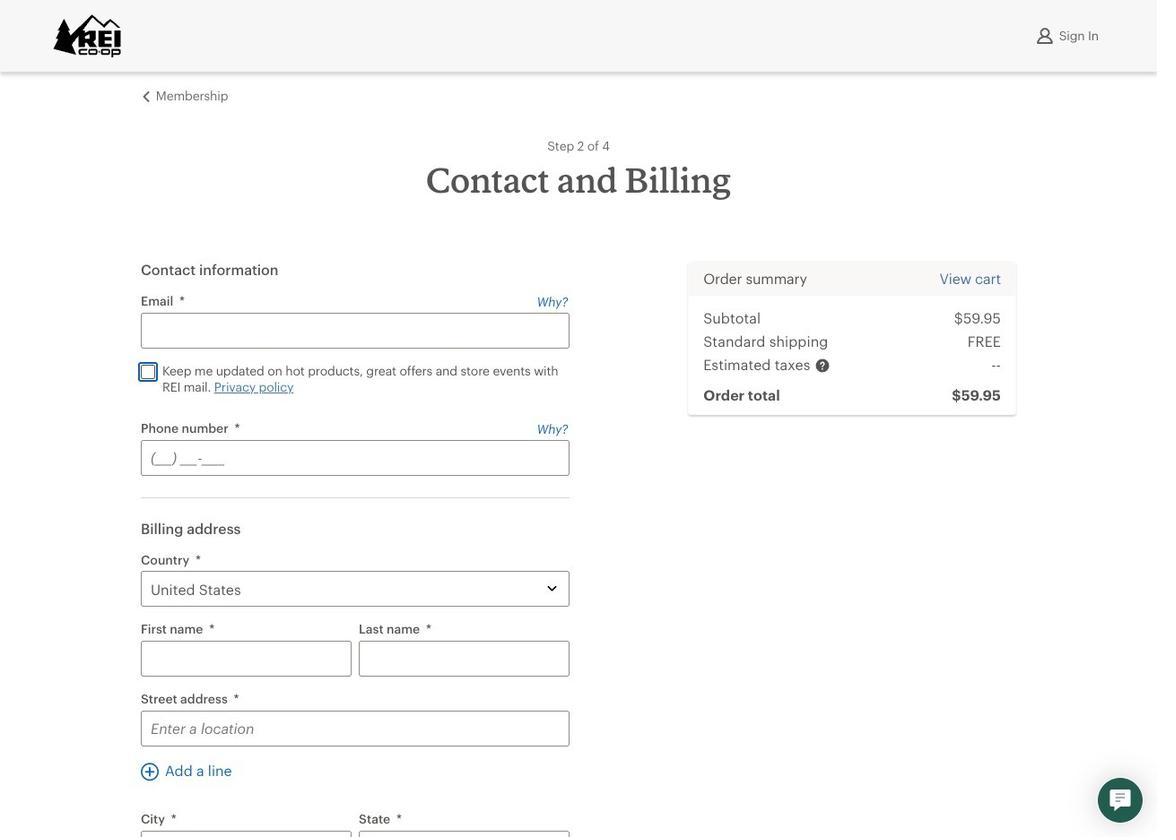 Task type: vqa. For each thing, say whether or not it's contained in the screenshot.
FOOTER
no



Task type: describe. For each thing, give the bounding box(es) containing it.
rei add image
[[141, 763, 159, 781]]

Email email field
[[141, 313, 570, 349]]

Phone number telephone field
[[141, 440, 570, 476]]

live chat image
[[1110, 790, 1131, 812]]

return to the rei.com homepage image
[[53, 14, 121, 57]]

Street address text field
[[141, 711, 570, 747]]



Task type: locate. For each thing, give the bounding box(es) containing it.
rei left arrow image
[[141, 92, 151, 103]]

First name text field
[[141, 641, 352, 677]]

banner
[[0, 0, 1157, 72]]

City text field
[[141, 831, 352, 838]]

order total element
[[914, 384, 1001, 407]]

None checkbox
[[141, 365, 155, 379]]

Last name text field
[[359, 641, 570, 677]]

none checkbox inside contact information: email address "element"
[[141, 365, 155, 379]]

contact information: email address element
[[141, 293, 570, 406]]



